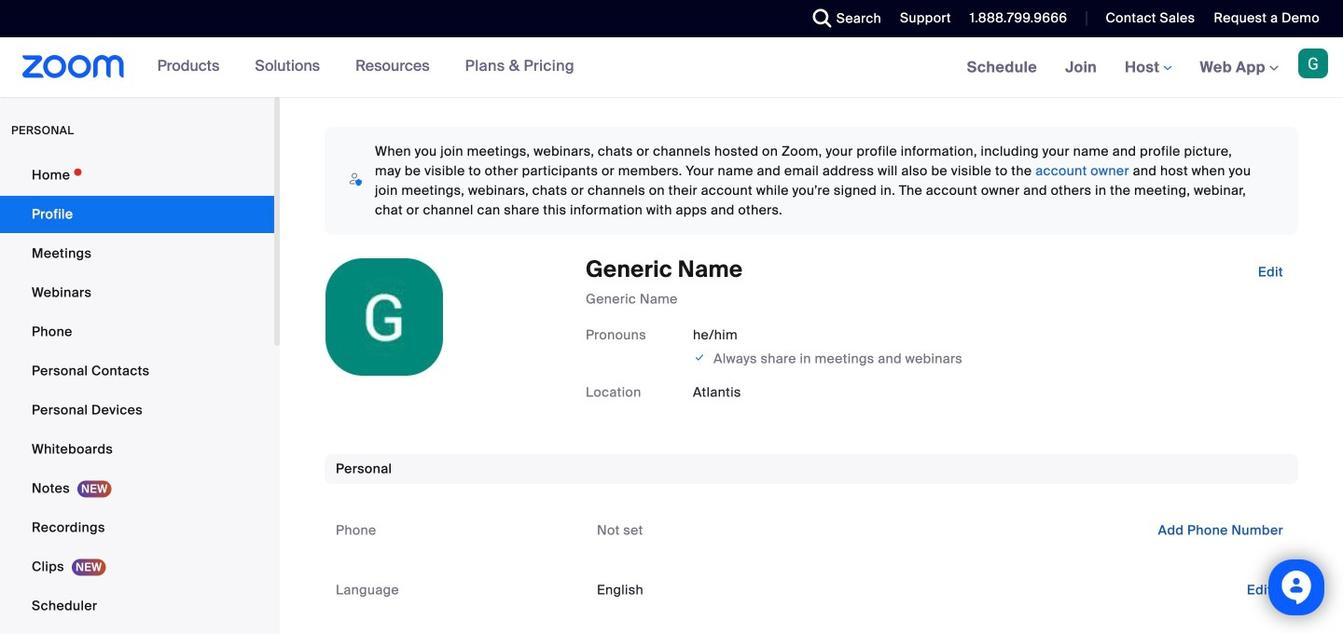 Task type: vqa. For each thing, say whether or not it's contained in the screenshot.
2nd cell from left
no



Task type: locate. For each thing, give the bounding box(es) containing it.
profile picture image
[[1299, 49, 1328, 78]]

personal menu menu
[[0, 157, 274, 634]]

checked image
[[693, 348, 707, 367]]

product information navigation
[[143, 37, 589, 97]]

meetings navigation
[[953, 37, 1343, 98]]

banner
[[0, 37, 1343, 98]]



Task type: describe. For each thing, give the bounding box(es) containing it.
edit user photo image
[[369, 309, 399, 326]]

user photo image
[[326, 258, 443, 376]]

zoom logo image
[[22, 55, 125, 78]]



